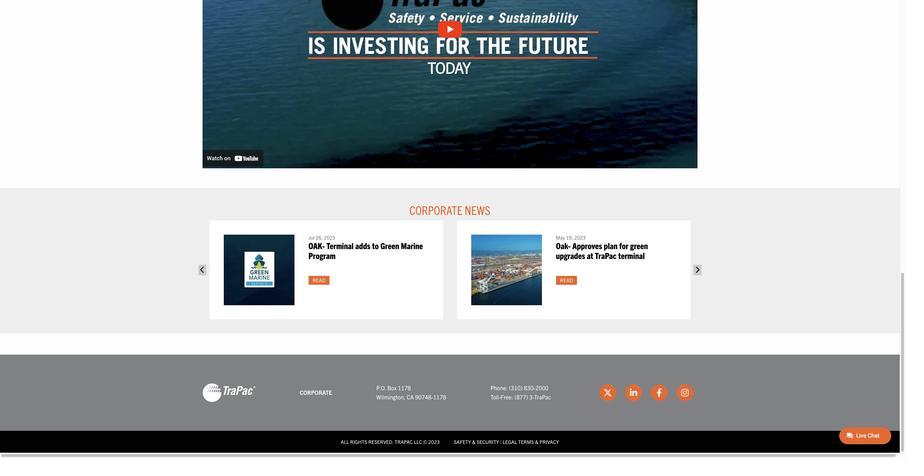 Task type: describe. For each thing, give the bounding box(es) containing it.
safety
[[454, 439, 471, 446]]

at
[[587, 251, 593, 261]]

19,
[[566, 235, 573, 241]]

legal terms & privacy link
[[503, 439, 559, 446]]

safety & security | legal terms & privacy
[[454, 439, 559, 446]]

upgrades
[[556, 251, 585, 261]]

program
[[309, 251, 336, 261]]

adds
[[355, 241, 370, 251]]

all
[[341, 439, 349, 446]]

corporate for corporate news
[[410, 202, 462, 218]]

toll-
[[491, 394, 501, 401]]

box
[[387, 385, 397, 392]]

corporate news
[[410, 202, 490, 218]]

2000
[[536, 385, 549, 392]]

830-
[[524, 385, 536, 392]]

(310)
[[509, 385, 523, 392]]

read link for oak- terminal adds to green marine program
[[309, 276, 330, 285]]

oak-
[[309, 241, 325, 251]]

trapac inside the may 19, 2023 oak- approves plan for green upgrades at trapac terminal
[[595, 251, 617, 261]]

for
[[619, 241, 629, 251]]

may
[[556, 235, 565, 241]]

safety & security link
[[454, 439, 499, 446]]

corporate news main content
[[195, 0, 705, 334]]

oak-
[[556, 241, 571, 251]]

2023 for approves
[[574, 235, 586, 241]]

green
[[630, 241, 648, 251]]

may 19, 2023 oak- approves plan for green upgrades at trapac terminal
[[556, 235, 648, 261]]

p.o. box 1178 wilmington, ca 90748-1178
[[376, 385, 446, 401]]

read for oak- terminal adds to green marine program
[[313, 278, 326, 284]]

phone:
[[491, 385, 508, 392]]

free:
[[501, 394, 513, 401]]

phone: (310) 830-2000 toll-free: (877) 3-trapac
[[491, 385, 551, 401]]

privacy
[[540, 439, 559, 446]]

1 & from the left
[[472, 439, 476, 446]]

footer containing p.o. box 1178
[[0, 355, 900, 454]]

p.o.
[[376, 385, 386, 392]]

all rights reserved. trapac llc © 2023
[[341, 439, 440, 446]]

|
[[500, 439, 502, 446]]

jul 26, 2023 oak- terminal adds to green marine program
[[309, 235, 423, 261]]

terms
[[518, 439, 534, 446]]

approves
[[573, 241, 602, 251]]

ca
[[407, 394, 414, 401]]



Task type: locate. For each thing, give the bounding box(es) containing it.
plan
[[604, 241, 618, 251]]

1 horizontal spatial read link
[[556, 276, 577, 285]]

2 read from the left
[[560, 278, 573, 284]]

0 horizontal spatial 1178
[[398, 385, 411, 392]]

read for oak- approves plan for green upgrades at trapac terminal
[[560, 278, 573, 284]]

1 horizontal spatial trapac
[[595, 251, 617, 261]]

trapac inside 'phone: (310) 830-2000 toll-free: (877) 3-trapac'
[[534, 394, 551, 401]]

green
[[381, 241, 399, 251]]

llc
[[414, 439, 422, 446]]

2 & from the left
[[535, 439, 539, 446]]

26,
[[316, 235, 323, 241]]

1 vertical spatial 1178
[[433, 394, 446, 401]]

90748-
[[415, 394, 433, 401]]

read down upgrades
[[560, 278, 573, 284]]

1178 right ca in the bottom of the page
[[433, 394, 446, 401]]

& right safety
[[472, 439, 476, 446]]

footer
[[0, 355, 900, 454]]

corporate inside corporate news main content
[[410, 202, 462, 218]]

terminal
[[618, 251, 645, 261]]

0 horizontal spatial 2023
[[324, 235, 335, 241]]

0 vertical spatial corporate
[[410, 202, 462, 218]]

read link
[[309, 276, 330, 285], [556, 276, 577, 285]]

solid image
[[198, 265, 206, 276], [693, 265, 701, 276]]

1 read link from the left
[[309, 276, 330, 285]]

1 horizontal spatial read
[[560, 278, 573, 284]]

trapac
[[595, 251, 617, 261], [534, 394, 551, 401]]

2023 inside the may 19, 2023 oak- approves plan for green upgrades at trapac terminal
[[574, 235, 586, 241]]

& right terms
[[535, 439, 539, 446]]

read
[[313, 278, 326, 284], [560, 278, 573, 284]]

1 horizontal spatial 2023
[[428, 439, 440, 446]]

3-
[[529, 394, 534, 401]]

0 vertical spatial 1178
[[398, 385, 411, 392]]

2023 right the 26, in the left bottom of the page
[[324, 235, 335, 241]]

read link down upgrades
[[556, 276, 577, 285]]

0 vertical spatial trapac
[[595, 251, 617, 261]]

trapac down 2000
[[534, 394, 551, 401]]

to
[[372, 241, 379, 251]]

0 horizontal spatial solid image
[[198, 265, 206, 276]]

2023 for terminal
[[324, 235, 335, 241]]

1 horizontal spatial corporate
[[410, 202, 462, 218]]

trapac right at
[[595, 251, 617, 261]]

2 solid image from the left
[[693, 265, 701, 276]]

2023 inside jul 26, 2023 oak- terminal adds to green marine program
[[324, 235, 335, 241]]

trapac
[[395, 439, 413, 446]]

2023 right 19,
[[574, 235, 586, 241]]

0 horizontal spatial &
[[472, 439, 476, 446]]

1 horizontal spatial solid image
[[693, 265, 701, 276]]

2 read link from the left
[[556, 276, 577, 285]]

2 horizontal spatial 2023
[[574, 235, 586, 241]]

1 horizontal spatial 1178
[[433, 394, 446, 401]]

1 horizontal spatial &
[[535, 439, 539, 446]]

legal
[[503, 439, 517, 446]]

©
[[423, 439, 427, 446]]

1 vertical spatial trapac
[[534, 394, 551, 401]]

0 horizontal spatial read
[[313, 278, 326, 284]]

1178
[[398, 385, 411, 392], [433, 394, 446, 401]]

1 read from the left
[[313, 278, 326, 284]]

1178 up ca in the bottom of the page
[[398, 385, 411, 392]]

terminal
[[327, 241, 354, 251]]

read link for oak- approves plan for green upgrades at trapac terminal
[[556, 276, 577, 285]]

security
[[477, 439, 499, 446]]

marine
[[401, 241, 423, 251]]

corporate for corporate
[[300, 390, 332, 397]]

news
[[465, 202, 490, 218]]

read down program
[[313, 278, 326, 284]]

0 horizontal spatial trapac
[[534, 394, 551, 401]]

jul
[[309, 235, 315, 241]]

read link down program
[[309, 276, 330, 285]]

corporate
[[410, 202, 462, 218], [300, 390, 332, 397]]

reserved.
[[368, 439, 394, 446]]

1 vertical spatial corporate
[[300, 390, 332, 397]]

2023 right ©
[[428, 439, 440, 446]]

corporate image
[[202, 384, 255, 403]]

&
[[472, 439, 476, 446], [535, 439, 539, 446]]

0 horizontal spatial read link
[[309, 276, 330, 285]]

1 solid image from the left
[[198, 265, 206, 276]]

0 horizontal spatial corporate
[[300, 390, 332, 397]]

wilmington,
[[376, 394, 405, 401]]

2023
[[324, 235, 335, 241], [574, 235, 586, 241], [428, 439, 440, 446]]

(877)
[[515, 394, 528, 401]]

rights
[[350, 439, 367, 446]]



Task type: vqa. For each thing, say whether or not it's contained in the screenshot.
TraPac Corporate Overview
no



